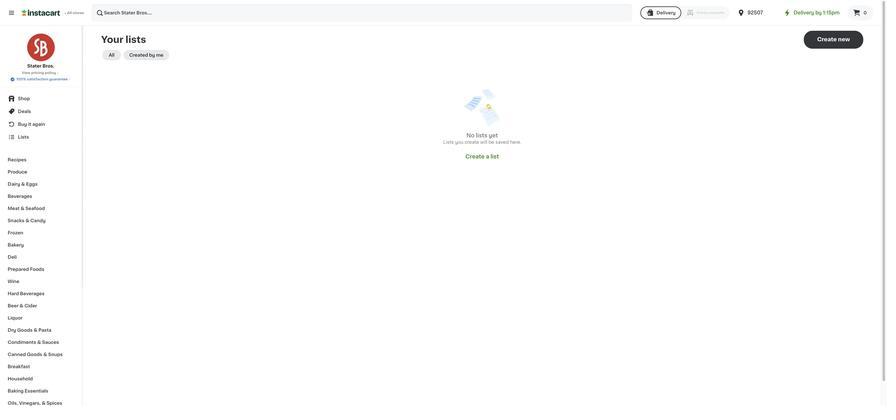 Task type: describe. For each thing, give the bounding box(es) containing it.
foods
[[30, 267, 44, 272]]

beer
[[8, 304, 19, 308]]

household
[[8, 377, 33, 381]]

oils,
[[8, 401, 18, 405]]

prepared foods
[[8, 267, 44, 272]]

dry
[[8, 328, 16, 332]]

it
[[28, 122, 31, 126]]

all stores link
[[22, 4, 85, 22]]

saved
[[496, 140, 509, 144]]

your
[[101, 35, 124, 44]]

instacart logo image
[[22, 9, 60, 17]]

buy it again link
[[4, 118, 78, 131]]

by for delivery
[[816, 10, 823, 15]]

100%
[[16, 77, 26, 81]]

sauces
[[42, 340, 59, 345]]

deals
[[18, 109, 31, 114]]

wine link
[[4, 275, 78, 288]]

hard beverages link
[[4, 288, 78, 300]]

all stores
[[67, 11, 84, 15]]

hard
[[8, 291, 19, 296]]

create new button
[[805, 31, 864, 49]]

& left eggs
[[21, 182, 25, 186]]

& left pasta
[[34, 328, 37, 332]]

pricing
[[31, 71, 44, 75]]

bakery
[[8, 243, 24, 247]]

beverages inside hard beverages link
[[20, 291, 45, 296]]

deals link
[[4, 105, 78, 118]]

no lists yet lists you create will be saved here.
[[444, 133, 522, 144]]

household link
[[4, 373, 78, 385]]

me
[[156, 53, 164, 57]]

be
[[489, 140, 495, 144]]

hard beverages
[[8, 291, 45, 296]]

stater bros.
[[27, 64, 54, 68]]

view
[[22, 71, 30, 75]]

meat
[[8, 206, 20, 211]]

snacks & candy
[[8, 218, 46, 223]]

lists for no
[[476, 133, 488, 138]]

seafood
[[25, 206, 45, 211]]

beverages link
[[4, 190, 78, 202]]

dairy
[[8, 182, 20, 186]]

stater bros. logo image
[[27, 33, 55, 61]]

canned goods & soups
[[8, 352, 63, 357]]

canned goods & soups link
[[4, 348, 78, 361]]

& right the meat
[[21, 206, 24, 211]]

created by me
[[129, 53, 164, 57]]

vinegars,
[[19, 401, 41, 405]]

create for create a list
[[466, 154, 485, 159]]

& left spices
[[42, 401, 46, 405]]

bakery link
[[4, 239, 78, 251]]

wine
[[8, 279, 19, 284]]

dry goods & pasta
[[8, 328, 51, 332]]

delivery by 1:15pm link
[[784, 9, 841, 17]]

view pricing policy link
[[22, 70, 60, 76]]

liquor link
[[4, 312, 78, 324]]

meat & seafood
[[8, 206, 45, 211]]

dairy & eggs link
[[4, 178, 78, 190]]

92507
[[748, 10, 764, 15]]

produce
[[8, 170, 27, 174]]

goods for dry
[[17, 328, 33, 332]]

cider
[[24, 304, 37, 308]]

snacks & candy link
[[4, 215, 78, 227]]

frozen link
[[4, 227, 78, 239]]

list
[[491, 154, 499, 159]]

delivery for delivery
[[657, 11, 676, 15]]

spices
[[47, 401, 62, 405]]

create new
[[818, 37, 851, 42]]

eggs
[[26, 182, 38, 186]]

goods for canned
[[27, 352, 42, 357]]

all for all stores
[[67, 11, 72, 15]]

created by me button
[[124, 50, 169, 60]]

stater
[[27, 64, 41, 68]]

service type group
[[641, 6, 730, 19]]

dry goods & pasta link
[[4, 324, 78, 336]]

bros.
[[43, 64, 54, 68]]



Task type: locate. For each thing, give the bounding box(es) containing it.
no
[[467, 133, 475, 138]]

breakfast link
[[4, 361, 78, 373]]

by inside button
[[149, 53, 155, 57]]

delivery inside button
[[657, 11, 676, 15]]

buy
[[18, 122, 27, 126]]

baking essentials link
[[4, 385, 78, 397]]

create for create new
[[818, 37, 838, 42]]

beverages down dairy & eggs
[[8, 194, 32, 199]]

0 vertical spatial beverages
[[8, 194, 32, 199]]

0 vertical spatial lists
[[18, 135, 29, 139]]

meat & seafood link
[[4, 202, 78, 215]]

create left new
[[818, 37, 838, 42]]

by for created
[[149, 53, 155, 57]]

yet
[[489, 133, 498, 138]]

& left sauces
[[37, 340, 41, 345]]

1 vertical spatial beverages
[[20, 291, 45, 296]]

0 vertical spatial all
[[67, 11, 72, 15]]

canned
[[8, 352, 26, 357]]

buy it again
[[18, 122, 45, 126]]

create left 'a'
[[466, 154, 485, 159]]

delivery for delivery by 1:15pm
[[794, 10, 815, 15]]

essentials
[[25, 389, 48, 393]]

soups
[[48, 352, 63, 357]]

delivery by 1:15pm
[[794, 10, 841, 15]]

lists up will
[[476, 133, 488, 138]]

lists up "created"
[[126, 35, 146, 44]]

prepared foods link
[[4, 263, 78, 275]]

baking essentials
[[8, 389, 48, 393]]

0 vertical spatial by
[[816, 10, 823, 15]]

all button
[[102, 50, 121, 60]]

condiments & sauces link
[[4, 336, 78, 348]]

frozen
[[8, 231, 23, 235]]

1 vertical spatial lists
[[444, 140, 454, 144]]

your lists
[[101, 35, 146, 44]]

0 button
[[848, 5, 874, 20]]

lists left you
[[444, 140, 454, 144]]

1 vertical spatial by
[[149, 53, 155, 57]]

delivery
[[794, 10, 815, 15], [657, 11, 676, 15]]

lists for your
[[126, 35, 146, 44]]

beer & cider
[[8, 304, 37, 308]]

oils, vinegars, & spices
[[8, 401, 62, 405]]

prepared
[[8, 267, 29, 272]]

oils, vinegars, & spices link
[[4, 397, 78, 406]]

1 horizontal spatial lists
[[444, 140, 454, 144]]

all
[[67, 11, 72, 15], [109, 53, 115, 57]]

create inside button
[[818, 37, 838, 42]]

0 horizontal spatial lists
[[18, 135, 29, 139]]

delivery button
[[641, 6, 682, 19]]

by left "1:15pm"
[[816, 10, 823, 15]]

lists inside no lists yet lists you create will be saved here.
[[476, 133, 488, 138]]

here.
[[511, 140, 522, 144]]

&
[[21, 182, 25, 186], [21, 206, 24, 211], [26, 218, 29, 223], [20, 304, 23, 308], [34, 328, 37, 332], [37, 340, 41, 345], [43, 352, 47, 357], [42, 401, 46, 405]]

1 vertical spatial goods
[[27, 352, 42, 357]]

100% satisfaction guarantee
[[16, 77, 68, 81]]

created
[[129, 53, 148, 57]]

candy
[[30, 218, 46, 223]]

& left soups
[[43, 352, 47, 357]]

1 horizontal spatial lists
[[476, 133, 488, 138]]

0 horizontal spatial create
[[466, 154, 485, 159]]

new
[[839, 37, 851, 42]]

condiments
[[8, 340, 36, 345]]

deli link
[[4, 251, 78, 263]]

0 vertical spatial goods
[[17, 328, 33, 332]]

0 horizontal spatial all
[[67, 11, 72, 15]]

& right beer on the left bottom of the page
[[20, 304, 23, 308]]

goods
[[17, 328, 33, 332], [27, 352, 42, 357]]

deli
[[8, 255, 17, 259]]

shop link
[[4, 92, 78, 105]]

1 horizontal spatial create
[[818, 37, 838, 42]]

1 horizontal spatial delivery
[[794, 10, 815, 15]]

lists down buy
[[18, 135, 29, 139]]

breakfast
[[8, 364, 30, 369]]

again
[[32, 122, 45, 126]]

create a list
[[466, 154, 499, 159]]

satisfaction
[[27, 77, 48, 81]]

a
[[486, 154, 490, 159]]

view pricing policy
[[22, 71, 56, 75]]

& left candy
[[26, 218, 29, 223]]

1 vertical spatial lists
[[476, 133, 488, 138]]

goods down condiments & sauces
[[27, 352, 42, 357]]

create a list link
[[466, 153, 499, 160]]

all down your
[[109, 53, 115, 57]]

all inside button
[[109, 53, 115, 57]]

beverages up 'cider'
[[20, 291, 45, 296]]

1 horizontal spatial by
[[816, 10, 823, 15]]

0 horizontal spatial by
[[149, 53, 155, 57]]

shop
[[18, 96, 30, 101]]

None search field
[[92, 4, 633, 22]]

lists
[[126, 35, 146, 44], [476, 133, 488, 138]]

0 vertical spatial lists
[[126, 35, 146, 44]]

you
[[455, 140, 464, 144]]

will
[[481, 140, 488, 144]]

stores
[[73, 11, 84, 15]]

beverages inside beverages 'link'
[[8, 194, 32, 199]]

condiments & sauces
[[8, 340, 59, 345]]

goods up condiments
[[17, 328, 33, 332]]

Search field
[[92, 4, 632, 21]]

recipes
[[8, 158, 26, 162]]

0 horizontal spatial delivery
[[657, 11, 676, 15]]

all for all
[[109, 53, 115, 57]]

baking
[[8, 389, 24, 393]]

create
[[465, 140, 480, 144]]

by left me
[[149, 53, 155, 57]]

produce link
[[4, 166, 78, 178]]

create
[[818, 37, 838, 42], [466, 154, 485, 159]]

1 vertical spatial all
[[109, 53, 115, 57]]

100% satisfaction guarantee button
[[10, 76, 72, 82]]

lists inside no lists yet lists you create will be saved here.
[[444, 140, 454, 144]]

dairy & eggs
[[8, 182, 38, 186]]

lists link
[[4, 131, 78, 143]]

recipes link
[[4, 154, 78, 166]]

0 horizontal spatial lists
[[126, 35, 146, 44]]

1 horizontal spatial all
[[109, 53, 115, 57]]

all left stores
[[67, 11, 72, 15]]

policy
[[45, 71, 56, 75]]

pasta
[[38, 328, 51, 332]]

1:15pm
[[824, 10, 841, 15]]

guarantee
[[49, 77, 68, 81]]

beverages
[[8, 194, 32, 199], [20, 291, 45, 296]]

0 vertical spatial create
[[818, 37, 838, 42]]

snacks
[[8, 218, 24, 223]]

1 vertical spatial create
[[466, 154, 485, 159]]



Task type: vqa. For each thing, say whether or not it's contained in the screenshot.
the get in the To make sure you get your delivery as scheduled, we recommend— - Turning on notifications for the Instacart app - Keeping an eye out for text messages and phone calls from your Instacart shopper - Leaving helpful instructions for parking, gate codes, or other clues to find your home.
no



